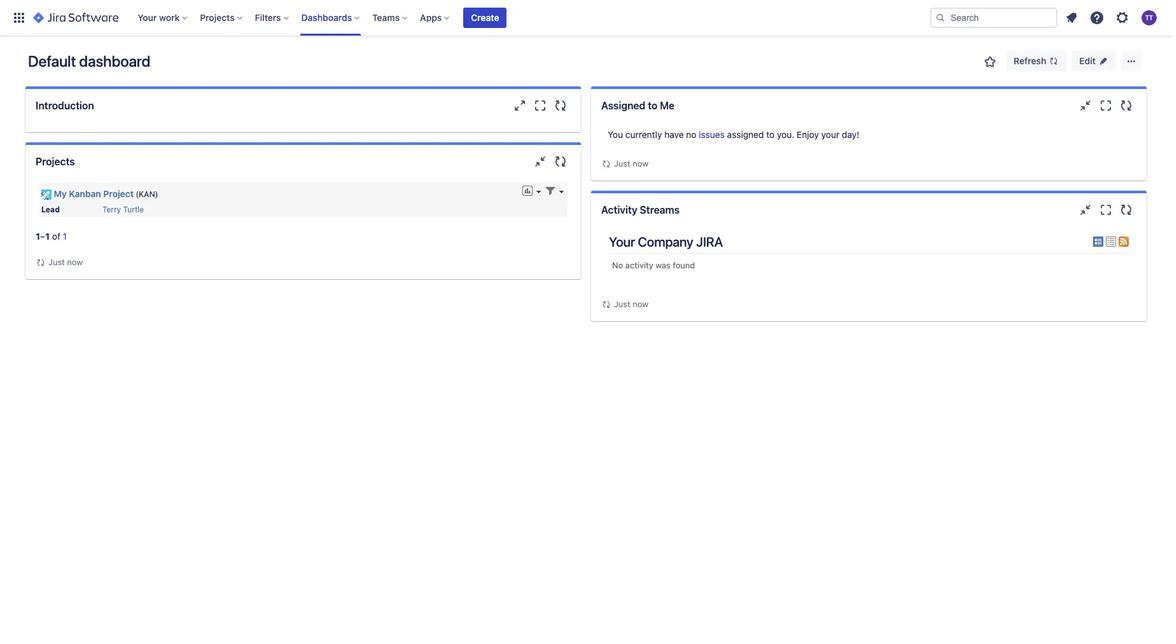 Task type: describe. For each thing, give the bounding box(es) containing it.
just now for projects
[[48, 257, 83, 268]]

terry turtle link
[[102, 205, 144, 215]]

to inside region
[[767, 129, 775, 140]]

refresh activity streams image
[[1119, 202, 1134, 217]]

–
[[40, 231, 45, 242]]

(kan)
[[136, 190, 158, 199]]

apps
[[420, 12, 442, 23]]

work
[[159, 12, 180, 23]]

just for assigned to me
[[614, 159, 631, 169]]

issues
[[699, 129, 725, 140]]

projects inside popup button
[[200, 12, 235, 23]]

projects region
[[36, 178, 571, 269]]

expand introduction image
[[512, 98, 528, 113]]

terry
[[102, 205, 121, 215]]

minimize assigned to me image
[[1078, 98, 1094, 113]]

was
[[656, 260, 671, 271]]

activity streams region
[[602, 226, 1137, 311]]

default dashboard
[[28, 52, 150, 70]]

refresh button
[[1007, 51, 1067, 71]]

3 1 from the left
[[63, 231, 67, 242]]

my kanban project link
[[54, 188, 134, 199]]

just for activity streams
[[614, 300, 631, 310]]

my
[[54, 188, 67, 199]]

dashboards
[[301, 12, 352, 23]]

you.
[[777, 129, 795, 140]]

you
[[608, 129, 623, 140]]

of
[[52, 231, 60, 242]]

refresh
[[1014, 55, 1047, 66]]

project
[[103, 188, 134, 199]]

your company jira
[[609, 234, 723, 249]]

appswitcher icon image
[[11, 10, 27, 25]]

edit icon image
[[1099, 56, 1109, 66]]

filters
[[255, 12, 281, 23]]

dashboard
[[79, 52, 150, 70]]

default
[[28, 52, 76, 70]]

create
[[471, 12, 499, 23]]

now for activity streams
[[633, 300, 649, 310]]

1 – 1 of 1
[[36, 231, 67, 242]]

assigned to me region
[[602, 122, 1137, 170]]

Search field
[[931, 8, 1058, 28]]

streams
[[640, 204, 680, 216]]

just now for activity streams
[[614, 300, 649, 310]]

teams button
[[369, 8, 413, 28]]

more dashboard actions image
[[1124, 53, 1140, 69]]

projects button
[[196, 8, 247, 28]]

your profile and settings image
[[1142, 10, 1157, 25]]

notifications image
[[1064, 10, 1080, 25]]

1 vertical spatial projects
[[36, 156, 75, 167]]

2 1 from the left
[[45, 231, 50, 242]]

activity
[[602, 204, 638, 216]]

kanban
[[69, 188, 101, 199]]

maximize activity streams image
[[1099, 202, 1114, 217]]

activity streams
[[602, 204, 680, 216]]

company
[[638, 234, 694, 249]]

your work button
[[134, 8, 192, 28]]

now for assigned to me
[[633, 159, 649, 169]]

no activity was found
[[613, 260, 695, 271]]

minimize activity streams image
[[1078, 202, 1094, 217]]



Task type: vqa. For each thing, say whether or not it's contained in the screenshot.
New in Filter New
no



Task type: locate. For each thing, give the bounding box(es) containing it.
just now right an arrow curved in a circular way on the button that refreshes the dashboard icon on the top right of the page
[[614, 159, 649, 169]]

issues link
[[699, 129, 725, 140]]

edit
[[1080, 55, 1096, 66]]

just
[[614, 159, 631, 169], [48, 257, 65, 268], [614, 300, 631, 310]]

0 vertical spatial just now
[[614, 159, 649, 169]]

just now
[[614, 159, 649, 169], [48, 257, 83, 268], [614, 300, 649, 310]]

just inside the assigned to me region
[[614, 159, 631, 169]]

an arrow curved in a circular way on the button that refreshes the dashboard image
[[602, 159, 612, 169]]

1 horizontal spatial 1
[[45, 231, 50, 242]]

your
[[138, 12, 157, 23], [609, 234, 635, 249]]

maximize introduction image
[[533, 98, 548, 113]]

edit link
[[1072, 51, 1117, 71]]

search image
[[936, 13, 946, 23]]

no
[[613, 260, 623, 271]]

1 vertical spatial just now
[[48, 257, 83, 268]]

me
[[660, 100, 675, 111]]

refresh projects image
[[553, 154, 568, 169]]

lead
[[41, 205, 60, 215]]

assigned
[[602, 100, 646, 111]]

your for your work
[[138, 12, 157, 23]]

turtle
[[123, 205, 144, 215]]

just now inside the assigned to me region
[[614, 159, 649, 169]]

currently
[[626, 129, 662, 140]]

my kanban project (kan)
[[54, 188, 158, 199]]

dashboards button
[[298, 8, 365, 28]]

apps button
[[416, 8, 455, 28]]

0 vertical spatial projects
[[200, 12, 235, 23]]

1 horizontal spatial an arrow curved in a circular way on the button that refreshes the dashboard image
[[602, 300, 612, 310]]

terry turtle
[[102, 205, 144, 215]]

now for projects
[[67, 257, 83, 268]]

1 vertical spatial your
[[609, 234, 635, 249]]

2 vertical spatial just now
[[614, 300, 649, 310]]

maximize assigned to me image
[[1099, 98, 1114, 113]]

now inside the assigned to me region
[[633, 159, 649, 169]]

0 vertical spatial just
[[614, 159, 631, 169]]

just inside the 'activity streams' region
[[614, 300, 631, 310]]

1 horizontal spatial projects
[[200, 12, 235, 23]]

0 vertical spatial an arrow curved in a circular way on the button that refreshes the dashboard image
[[36, 258, 46, 268]]

1
[[36, 231, 40, 242], [45, 231, 50, 242], [63, 231, 67, 242]]

primary element
[[8, 0, 931, 36]]

to left you.
[[767, 129, 775, 140]]

your inside dropdown button
[[138, 12, 157, 23]]

jira
[[697, 234, 723, 249]]

an arrow curved in a circular way on the button that refreshes the dashboard image inside projects region
[[36, 258, 46, 268]]

to left me
[[648, 100, 658, 111]]

just now down 'activity'
[[614, 300, 649, 310]]

1 1 from the left
[[36, 231, 40, 242]]

0 horizontal spatial to
[[648, 100, 658, 111]]

your
[[822, 129, 840, 140]]

just now inside the 'activity streams' region
[[614, 300, 649, 310]]

0 horizontal spatial 1
[[36, 231, 40, 242]]

banner
[[0, 0, 1173, 36]]

now inside projects region
[[67, 257, 83, 268]]

refresh image
[[1049, 56, 1060, 66]]

to
[[648, 100, 658, 111], [767, 129, 775, 140]]

0 vertical spatial your
[[138, 12, 157, 23]]

now
[[633, 159, 649, 169], [67, 257, 83, 268], [633, 300, 649, 310]]

1 vertical spatial an arrow curved in a circular way on the button that refreshes the dashboard image
[[602, 300, 612, 310]]

just down of
[[48, 257, 65, 268]]

minimize projects image
[[533, 154, 548, 169]]

1 link
[[63, 231, 67, 242]]

filters button
[[251, 8, 294, 28]]

activity
[[626, 260, 654, 271]]

just now down 1 link
[[48, 257, 83, 268]]

projects right work
[[200, 12, 235, 23]]

star default dashboard image
[[983, 54, 998, 69]]

1 vertical spatial now
[[67, 257, 83, 268]]

0 horizontal spatial projects
[[36, 156, 75, 167]]

just inside projects region
[[48, 257, 65, 268]]

0 horizontal spatial an arrow curved in a circular way on the button that refreshes the dashboard image
[[36, 258, 46, 268]]

have
[[665, 129, 684, 140]]

just now inside projects region
[[48, 257, 83, 268]]

0 vertical spatial to
[[648, 100, 658, 111]]

settings image
[[1115, 10, 1131, 25]]

your for your company jira
[[609, 234, 635, 249]]

1 vertical spatial to
[[767, 129, 775, 140]]

an arrow curved in a circular way on the button that refreshes the dashboard image inside the 'activity streams' region
[[602, 300, 612, 310]]

assigned to me
[[602, 100, 675, 111]]

your inside the 'activity streams' region
[[609, 234, 635, 249]]

now inside the 'activity streams' region
[[633, 300, 649, 310]]

assigned
[[727, 129, 764, 140]]

refresh assigned to me image
[[1119, 98, 1134, 113]]

just right an arrow curved in a circular way on the button that refreshes the dashboard icon on the top right of the page
[[614, 159, 631, 169]]

no
[[687, 129, 697, 140]]

2 vertical spatial just
[[614, 300, 631, 310]]

projects up my
[[36, 156, 75, 167]]

help image
[[1090, 10, 1105, 25]]

an arrow curved in a circular way on the button that refreshes the dashboard image
[[36, 258, 46, 268], [602, 300, 612, 310]]

0 horizontal spatial your
[[138, 12, 157, 23]]

just for projects
[[48, 257, 65, 268]]

2 vertical spatial now
[[633, 300, 649, 310]]

introduction
[[36, 100, 94, 111]]

your work
[[138, 12, 180, 23]]

1 vertical spatial just
[[48, 257, 65, 268]]

your left work
[[138, 12, 157, 23]]

an arrow curved in a circular way on the button that refreshes the dashboard image for projects
[[36, 258, 46, 268]]

your up no
[[609, 234, 635, 249]]

1 horizontal spatial your
[[609, 234, 635, 249]]

you currently have no issues assigned to you. enjoy your day!
[[608, 129, 860, 140]]

1 horizontal spatial to
[[767, 129, 775, 140]]

0 vertical spatial now
[[633, 159, 649, 169]]

teams
[[373, 12, 400, 23]]

jira software image
[[33, 10, 119, 25], [33, 10, 119, 25]]

refresh introduction image
[[553, 98, 568, 113]]

just down no
[[614, 300, 631, 310]]

create button
[[464, 8, 507, 28]]

an arrow curved in a circular way on the button that refreshes the dashboard image for activity streams
[[602, 300, 612, 310]]

found
[[673, 260, 695, 271]]

enjoy
[[797, 129, 819, 140]]

just now for assigned to me
[[614, 159, 649, 169]]

day!
[[842, 129, 860, 140]]

2 horizontal spatial 1
[[63, 231, 67, 242]]

projects
[[200, 12, 235, 23], [36, 156, 75, 167]]

banner containing your work
[[0, 0, 1173, 36]]



